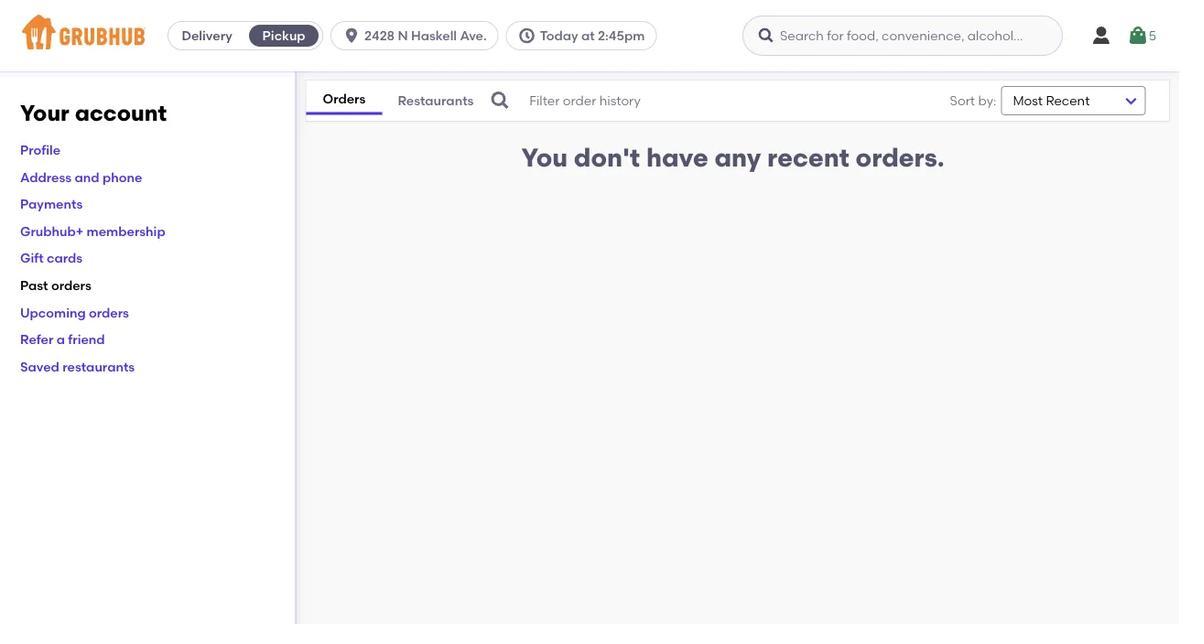 Task type: describe. For each thing, give the bounding box(es) containing it.
today at 2:45pm
[[540, 28, 645, 44]]

saved
[[20, 359, 59, 375]]

and
[[75, 169, 99, 185]]

gift cards
[[20, 251, 83, 266]]

a
[[57, 332, 65, 348]]

upcoming orders link
[[20, 305, 129, 320]]

refer a friend
[[20, 332, 105, 348]]

main navigation navigation
[[0, 0, 1181, 71]]

past orders link
[[20, 278, 91, 293]]

2428 n haskell ave. button
[[331, 21, 506, 50]]

2428
[[365, 28, 395, 44]]

address
[[20, 169, 72, 185]]

account
[[75, 100, 167, 126]]

restaurants
[[398, 93, 474, 108]]

today at 2:45pm button
[[506, 21, 664, 50]]

address and phone link
[[20, 169, 142, 185]]

friend
[[68, 332, 105, 348]]

grubhub+
[[20, 224, 84, 239]]

cards
[[47, 251, 83, 266]]

saved restaurants link
[[20, 359, 135, 375]]

sort by:
[[951, 93, 997, 108]]

gift cards link
[[20, 251, 83, 266]]

delivery
[[182, 28, 232, 44]]

5 button
[[1128, 19, 1157, 52]]

svg image for 2428 n haskell ave.
[[343, 27, 361, 45]]

payments link
[[20, 196, 83, 212]]

2428 n haskell ave.
[[365, 28, 487, 44]]

orders.
[[856, 142, 945, 173]]

upcoming orders
[[20, 305, 129, 320]]

Search for food, convenience, alcohol... search field
[[743, 16, 1064, 56]]

you
[[522, 142, 568, 173]]

orders for upcoming orders
[[89, 305, 129, 320]]

n
[[398, 28, 408, 44]]

past orders
[[20, 278, 91, 293]]

any
[[715, 142, 762, 173]]

don't
[[574, 142, 641, 173]]

membership
[[87, 224, 166, 239]]

profile link
[[20, 142, 61, 158]]



Task type: vqa. For each thing, say whether or not it's contained in the screenshot.
Past
yes



Task type: locate. For each thing, give the bounding box(es) containing it.
pickup button
[[246, 21, 323, 50]]

today
[[540, 28, 579, 44]]

have
[[647, 142, 709, 173]]

orders up friend
[[89, 305, 129, 320]]

at
[[582, 28, 595, 44]]

svg image inside the 2428 n haskell ave. button
[[343, 27, 361, 45]]

profile
[[20, 142, 61, 158]]

you don't have any recent orders.
[[522, 142, 945, 173]]

svg image inside today at 2:45pm button
[[518, 27, 537, 45]]

svg image for today at 2:45pm
[[518, 27, 537, 45]]

2:45pm
[[598, 28, 645, 44]]

gift
[[20, 251, 44, 266]]

orders for past orders
[[51, 278, 91, 293]]

delivery button
[[169, 21, 246, 50]]

svg image inside 5 button
[[1128, 25, 1150, 47]]

upcoming
[[20, 305, 86, 320]]

haskell
[[411, 28, 457, 44]]

your account
[[20, 100, 167, 126]]

orders
[[323, 91, 366, 107]]

phone
[[103, 169, 142, 185]]

Filter order history search field
[[489, 81, 895, 121]]

past
[[20, 278, 48, 293]]

svg image
[[1091, 25, 1113, 47], [1128, 25, 1150, 47], [343, 27, 361, 45], [518, 27, 537, 45], [489, 90, 511, 112]]

by:
[[979, 93, 997, 108]]

svg image for 5
[[1128, 25, 1150, 47]]

orders
[[51, 278, 91, 293], [89, 305, 129, 320]]

refer a friend link
[[20, 332, 105, 348]]

grubhub+ membership
[[20, 224, 166, 239]]

address and phone
[[20, 169, 142, 185]]

restaurants
[[63, 359, 135, 375]]

ave.
[[460, 28, 487, 44]]

your
[[20, 100, 69, 126]]

svg image
[[758, 27, 776, 45]]

grubhub+ membership link
[[20, 224, 166, 239]]

restaurants button
[[383, 88, 489, 113]]

payments
[[20, 196, 83, 212]]

orders button
[[306, 87, 383, 115]]

saved restaurants
[[20, 359, 135, 375]]

1 vertical spatial orders
[[89, 305, 129, 320]]

refer
[[20, 332, 53, 348]]

5
[[1150, 28, 1157, 43]]

0 vertical spatial orders
[[51, 278, 91, 293]]

orders up upcoming orders on the left of page
[[51, 278, 91, 293]]

sort
[[951, 93, 976, 108]]

recent
[[768, 142, 850, 173]]

pickup
[[263, 28, 306, 44]]



